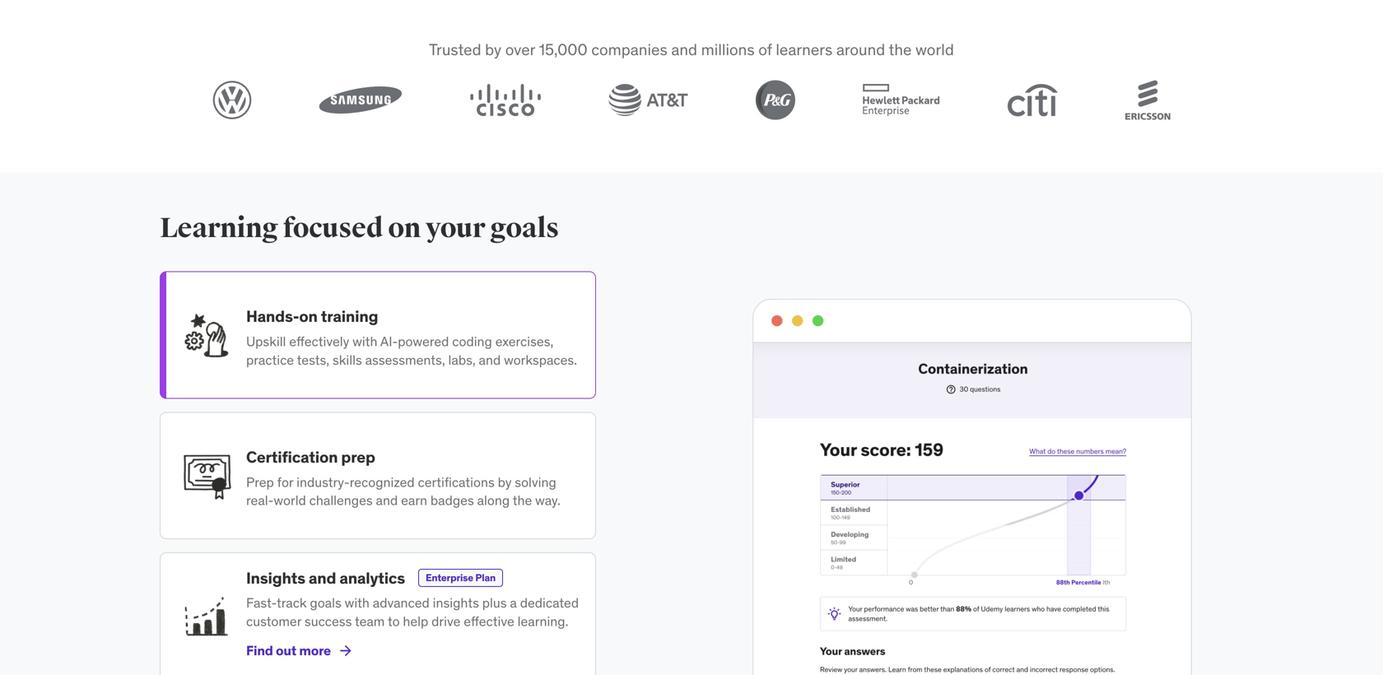 Task type: describe. For each thing, give the bounding box(es) containing it.
on inside hands-on training upskill effectively with ai-powered coding exercises, practice tests, skills assessments, labs, and workspaces.
[[299, 306, 318, 326]]

dedicated
[[520, 594, 579, 611]]

with inside fast-track goals with advanced insights plus a dedicated customer success team to help drive effective learning.
[[345, 594, 370, 611]]

procter & gamble logo image
[[756, 80, 795, 120]]

with inside hands-on training upskill effectively with ai-powered coding exercises, practice tests, skills assessments, labs, and workspaces.
[[353, 333, 377, 350]]

samsung logo image
[[319, 86, 402, 114]]

screenshot of the learner metrics interface image
[[721, 271, 1223, 675]]

fast-track goals with advanced insights plus a dedicated customer success team to help drive effective learning.
[[246, 594, 579, 630]]

ericsson logo image
[[1125, 80, 1171, 120]]

small image
[[338, 642, 354, 659]]

and left millions
[[671, 39, 697, 59]]

certifications
[[418, 474, 495, 490]]

certification prep tab
[[160, 412, 596, 539]]

help
[[403, 613, 428, 630]]

0 vertical spatial world
[[916, 39, 954, 59]]

learning focused on your goals
[[160, 211, 559, 245]]

out
[[276, 642, 296, 659]]

effective
[[464, 613, 514, 630]]

and inside certification prep prep for industry-recognized certifications by solving real-world challenges and earn badges along the way.
[[376, 492, 398, 509]]

badges
[[431, 492, 474, 509]]

insights
[[246, 568, 305, 588]]

enterprise plan
[[426, 571, 496, 584]]

world inside certification prep prep for industry-recognized certifications by solving real-world challenges and earn badges along the way.
[[274, 492, 306, 509]]

challenges
[[309, 492, 373, 509]]

prep
[[341, 447, 375, 467]]

find
[[246, 642, 273, 659]]

training
[[321, 306, 378, 326]]

solving
[[515, 474, 556, 490]]

labs,
[[448, 351, 476, 368]]

earn
[[401, 492, 427, 509]]

0 vertical spatial the
[[889, 39, 912, 59]]

by inside certification prep prep for industry-recognized certifications by solving real-world challenges and earn badges along the way.
[[498, 474, 512, 490]]

along
[[477, 492, 510, 509]]

exercises,
[[495, 333, 554, 350]]

effectively
[[289, 333, 349, 350]]

hands-
[[246, 306, 299, 326]]

insights and analytics tab
[[160, 553, 596, 675]]

focused
[[283, 211, 383, 245]]

trusted by over 15,000 companies and millions of learners around the world
[[429, 39, 954, 59]]

practice
[[246, 351, 294, 368]]

learners
[[776, 39, 833, 59]]

0 vertical spatial by
[[485, 39, 502, 59]]

learning
[[160, 211, 278, 245]]

ai-
[[380, 333, 398, 350]]

way.
[[535, 492, 561, 509]]

assessments,
[[365, 351, 445, 368]]

and inside hands-on training upskill effectively with ai-powered coding exercises, practice tests, skills assessments, labs, and workspaces.
[[479, 351, 501, 368]]

1 horizontal spatial goals
[[490, 211, 559, 245]]

powered
[[398, 333, 449, 350]]

learning focused on your goals tab list
[[160, 271, 596, 675]]

the inside certification prep prep for industry-recognized certifications by solving real-world challenges and earn badges along the way.
[[513, 492, 532, 509]]

recognized
[[350, 474, 415, 490]]

drive
[[432, 613, 461, 630]]



Task type: vqa. For each thing, say whether or not it's contained in the screenshot.
the trusted by over 15,000 companies and millions of learners around the world
yes



Task type: locate. For each thing, give the bounding box(es) containing it.
fast-
[[246, 594, 277, 611]]

to
[[388, 613, 400, 630]]

track
[[277, 594, 307, 611]]

enterprise
[[426, 571, 473, 584]]

certification
[[246, 447, 338, 467]]

1 horizontal spatial on
[[388, 211, 421, 245]]

0 vertical spatial on
[[388, 211, 421, 245]]

world down for
[[274, 492, 306, 509]]

tests,
[[297, 351, 329, 368]]

cisco logo image
[[470, 83, 541, 116]]

hands-on training upskill effectively with ai-powered coding exercises, practice tests, skills assessments, labs, and workspaces.
[[246, 306, 577, 368]]

trusted
[[429, 39, 481, 59]]

coding
[[452, 333, 492, 350]]

0 vertical spatial goals
[[490, 211, 559, 245]]

more
[[299, 642, 331, 659]]

a
[[510, 594, 517, 611]]

the down "solving"
[[513, 492, 532, 509]]

around
[[836, 39, 885, 59]]

the
[[889, 39, 912, 59], [513, 492, 532, 509]]

by left over
[[485, 39, 502, 59]]

analytics
[[339, 568, 405, 588]]

on up the effectively
[[299, 306, 318, 326]]

plan
[[475, 571, 496, 584]]

goals
[[490, 211, 559, 245], [310, 594, 341, 611]]

1 vertical spatial with
[[345, 594, 370, 611]]

find out more link
[[246, 631, 354, 670]]

and
[[671, 39, 697, 59], [479, 351, 501, 368], [376, 492, 398, 509], [309, 568, 336, 588]]

with
[[353, 333, 377, 350], [345, 594, 370, 611]]

0 horizontal spatial on
[[299, 306, 318, 326]]

millions
[[701, 39, 755, 59]]

goals up success
[[310, 594, 341, 611]]

upskill
[[246, 333, 286, 350]]

citi logo image
[[1007, 83, 1058, 116]]

1 horizontal spatial the
[[889, 39, 912, 59]]

on
[[388, 211, 421, 245], [299, 306, 318, 326]]

0 horizontal spatial world
[[274, 492, 306, 509]]

team
[[355, 613, 385, 630]]

find out more
[[246, 642, 331, 659]]

1 vertical spatial by
[[498, 474, 512, 490]]

of
[[758, 39, 772, 59]]

real-
[[246, 492, 274, 509]]

0 horizontal spatial goals
[[310, 594, 341, 611]]

skills
[[333, 351, 362, 368]]

with up team
[[345, 594, 370, 611]]

goals right your
[[490, 211, 559, 245]]

success
[[305, 613, 352, 630]]

1 vertical spatial the
[[513, 492, 532, 509]]

insights and analytics
[[246, 568, 405, 588]]

insights
[[433, 594, 479, 611]]

and down 'coding'
[[479, 351, 501, 368]]

volkswagen logo image
[[212, 80, 252, 120]]

on left your
[[388, 211, 421, 245]]

learning.
[[518, 613, 568, 630]]

by up along
[[498, 474, 512, 490]]

by
[[485, 39, 502, 59], [498, 474, 512, 490]]

1 vertical spatial world
[[274, 492, 306, 509]]

and down the recognized
[[376, 492, 398, 509]]

companies
[[591, 39, 668, 59]]

0 horizontal spatial the
[[513, 492, 532, 509]]

world up the hewlett packard enterprise logo
[[916, 39, 954, 59]]

15,000
[[539, 39, 588, 59]]

advanced
[[373, 594, 430, 611]]

prep
[[246, 474, 274, 490]]

workspaces.
[[504, 351, 577, 368]]

goals inside fast-track goals with advanced insights plus a dedicated customer success team to help drive effective learning.
[[310, 594, 341, 611]]

for
[[277, 474, 293, 490]]

and up success
[[309, 568, 336, 588]]

1 vertical spatial on
[[299, 306, 318, 326]]

the right around
[[889, 39, 912, 59]]

hewlett packard enterprise logo image
[[862, 83, 940, 116]]

0 vertical spatial with
[[353, 333, 377, 350]]

industry-
[[297, 474, 350, 490]]

over
[[505, 39, 535, 59]]

world
[[916, 39, 954, 59], [274, 492, 306, 509]]

customer
[[246, 613, 301, 630]]

your
[[426, 211, 485, 245]]

1 vertical spatial goals
[[310, 594, 341, 611]]

hands-on training tab
[[160, 271, 596, 399]]

with left ai-
[[353, 333, 377, 350]]

att&t logo image
[[609, 83, 688, 116]]

certification prep prep for industry-recognized certifications by solving real-world challenges and earn badges along the way.
[[246, 447, 561, 509]]

plus
[[482, 594, 507, 611]]

1 horizontal spatial world
[[916, 39, 954, 59]]



